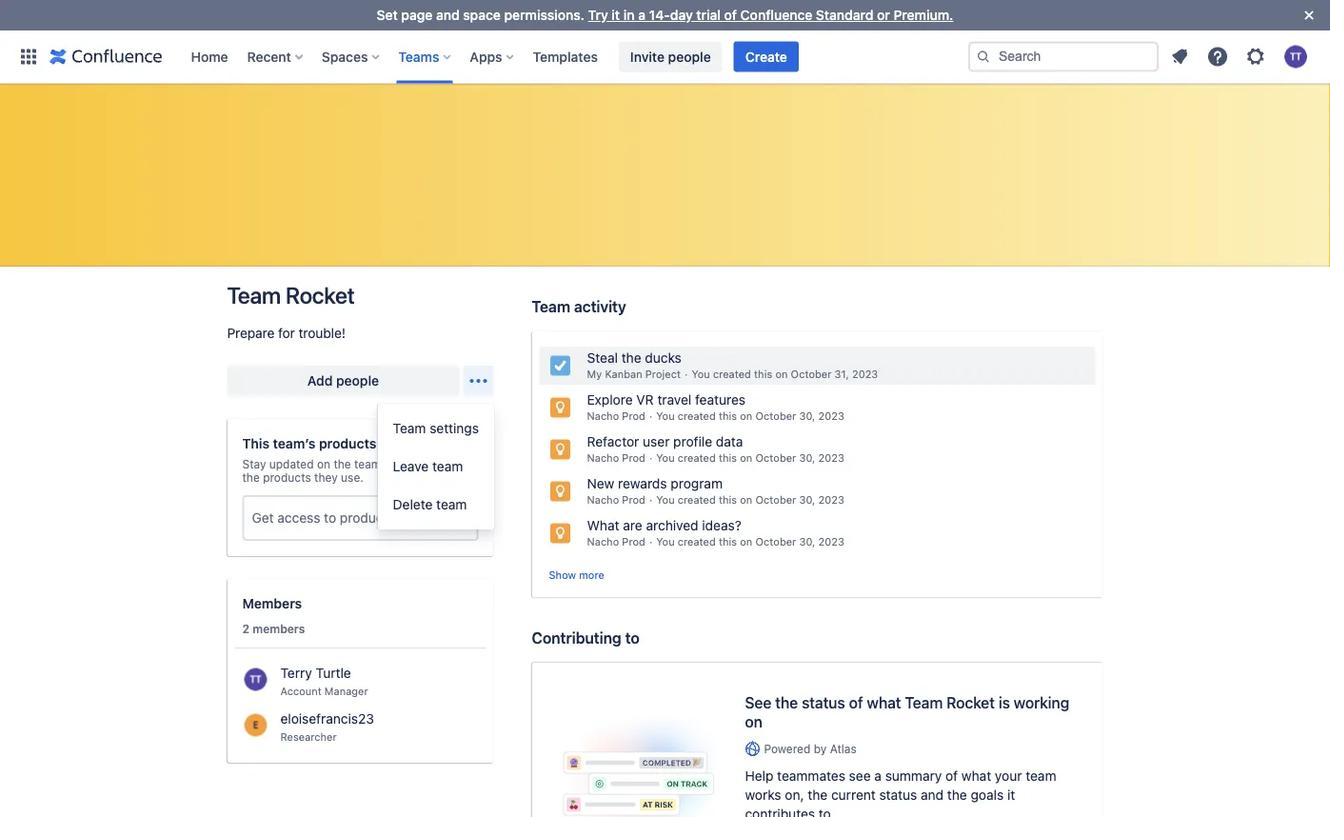 Task type: describe. For each thing, give the bounding box(es) containing it.
you created this on october 31, 2023
[[692, 368, 879, 381]]

what are archived ideas?
[[587, 518, 742, 533]]

create link
[[734, 41, 799, 72]]

get
[[252, 510, 274, 526]]

this for data
[[719, 452, 737, 464]]

work
[[393, 457, 419, 471]]

travel
[[658, 392, 692, 408]]

this team's products stay updated on the team's work by joining the products they use.
[[242, 436, 474, 484]]

your profile and preferences image
[[1285, 45, 1308, 68]]

Search field
[[969, 41, 1159, 72]]

nacho for explore
[[587, 410, 619, 422]]

access
[[278, 510, 320, 526]]

you created this on october 30, 2023 for data
[[657, 452, 845, 464]]

invite people button
[[619, 41, 723, 72]]

2023 for data
[[819, 452, 845, 464]]

prod for are
[[622, 536, 646, 548]]

contributing
[[532, 629, 622, 647]]

group containing team settings
[[378, 404, 494, 530]]

what
[[587, 518, 620, 533]]

leave team button
[[378, 448, 494, 486]]

spaces
[[322, 49, 368, 64]]

trouble!
[[299, 325, 346, 341]]

get access to products
[[252, 510, 395, 526]]

set
[[377, 7, 398, 23]]

create
[[746, 49, 788, 64]]

on inside see the status of what team rocket is working on
[[745, 713, 763, 731]]

the down this at the bottom left
[[242, 471, 260, 484]]

notification icon image
[[1169, 45, 1192, 68]]

0 horizontal spatial a
[[638, 7, 646, 23]]

permissions.
[[504, 7, 585, 23]]

1 horizontal spatial to
[[625, 629, 640, 647]]

this for ideas?
[[719, 536, 737, 548]]

created for profile
[[678, 452, 716, 464]]

30, for ideas?
[[800, 536, 816, 548]]

refactor
[[587, 434, 640, 450]]

team inside help teammates see a summary of what your team works on, the current status and the goals it contributes to.
[[1026, 768, 1057, 784]]

status inside help teammates see a summary of what your team works on, the current status and the goals it contributes to.
[[880, 787, 918, 803]]

my kanban project
[[587, 368, 681, 381]]

of inside see the status of what team rocket is working on
[[849, 694, 864, 712]]

14-
[[649, 7, 671, 23]]

october for ideas?
[[756, 536, 797, 548]]

page
[[401, 7, 433, 23]]

trial
[[697, 7, 721, 23]]

3 30, from the top
[[800, 494, 816, 506]]

new rewards program
[[587, 476, 723, 492]]

2 members
[[242, 622, 305, 635]]

3 you created this on october 30, 2023 from the top
[[657, 494, 845, 506]]

see
[[849, 768, 871, 784]]

people for add people
[[336, 373, 379, 389]]

this for features
[[719, 410, 737, 422]]

help icon image
[[1207, 45, 1230, 68]]

new
[[587, 476, 615, 492]]

data
[[716, 434, 743, 450]]

manager
[[325, 685, 368, 698]]

ducks
[[645, 350, 682, 366]]

and inside help teammates see a summary of what your team works on, the current status and the goals it contributes to.
[[921, 787, 944, 803]]

steal the ducks
[[587, 350, 682, 366]]

are
[[623, 518, 643, 533]]

activity
[[574, 298, 627, 316]]

summary
[[886, 768, 942, 784]]

0 horizontal spatial it
[[612, 7, 620, 23]]

of inside help teammates see a summary of what your team works on, the current status and the goals it contributes to.
[[946, 768, 958, 784]]

recent
[[247, 49, 291, 64]]

you created this on october 30, 2023 for ideas?
[[657, 536, 845, 548]]

the up to.
[[808, 787, 828, 803]]

0 vertical spatial team's
[[273, 436, 316, 452]]

team settings button
[[378, 410, 494, 448]]

2023 for features
[[819, 410, 845, 422]]

nacho prod for what
[[587, 536, 646, 548]]

team for leave team
[[433, 459, 463, 474]]

delete team button
[[378, 486, 494, 524]]

standard
[[816, 7, 874, 23]]

templates link
[[527, 41, 604, 72]]

on inside this team's products stay updated on the team's work by joining the products they use.
[[317, 457, 331, 471]]

you for program
[[657, 494, 675, 506]]

atlas image
[[745, 741, 761, 757]]

use.
[[341, 471, 364, 484]]

what inside help teammates see a summary of what your team works on, the current status and the goals it contributes to.
[[962, 768, 992, 784]]

help
[[745, 768, 774, 784]]

invite
[[631, 49, 665, 64]]

program
[[671, 476, 723, 492]]

actions image
[[467, 370, 490, 392]]

prepare
[[227, 325, 275, 341]]

settings icon image
[[1245, 45, 1268, 68]]

rewards
[[618, 476, 667, 492]]

current
[[832, 787, 876, 803]]

show more link
[[549, 568, 605, 583]]

0 horizontal spatial of
[[725, 7, 737, 23]]

ideas?
[[702, 518, 742, 533]]

to.
[[819, 806, 835, 817]]

see the status of what team rocket is working on
[[745, 694, 1070, 731]]

home link
[[185, 41, 234, 72]]

archived
[[646, 518, 699, 533]]

show
[[549, 569, 576, 581]]

try it in a 14-day trial of confluence standard or premium. link
[[588, 7, 954, 23]]

account
[[281, 685, 322, 698]]

2
[[242, 622, 250, 635]]

nacho prod for refactor
[[587, 452, 646, 464]]

open image
[[448, 507, 471, 530]]

stay
[[242, 457, 266, 471]]

works
[[745, 787, 782, 803]]

day
[[670, 7, 693, 23]]

you created this on october 30, 2023 for features
[[657, 410, 845, 422]]

more
[[579, 569, 605, 581]]

updated
[[269, 457, 314, 471]]

confluence
[[741, 7, 813, 23]]

october for features
[[756, 410, 797, 422]]

created for program
[[678, 494, 716, 506]]

0 horizontal spatial to
[[324, 510, 336, 526]]

2023 for ideas?
[[819, 536, 845, 548]]

the right updated at the left bottom of page
[[334, 457, 351, 471]]

recent button
[[242, 41, 310, 72]]

1 vertical spatial by
[[814, 742, 827, 756]]



Task type: locate. For each thing, give the bounding box(es) containing it.
status
[[802, 694, 846, 712], [880, 787, 918, 803]]

set page and space permissions. try it in a 14-day trial of confluence standard or premium.
[[377, 7, 954, 23]]

1 vertical spatial a
[[875, 768, 882, 784]]

this down ideas?
[[719, 536, 737, 548]]

features
[[695, 392, 746, 408]]

prod for user
[[622, 452, 646, 464]]

it down your
[[1008, 787, 1016, 803]]

3 prod from the top
[[622, 494, 646, 506]]

prepare for trouble!
[[227, 325, 346, 341]]

search image
[[976, 49, 992, 64]]

nacho prod down new in the left bottom of the page
[[587, 494, 646, 506]]

on for refactor user profile data
[[740, 452, 753, 464]]

0 vertical spatial rocket
[[286, 282, 355, 309]]

1 horizontal spatial team's
[[354, 457, 390, 471]]

2 vertical spatial team
[[1026, 768, 1057, 784]]

1 horizontal spatial rocket
[[947, 694, 995, 712]]

nacho for what
[[587, 536, 619, 548]]

on for explore vr travel features
[[740, 410, 753, 422]]

1 horizontal spatial what
[[962, 768, 992, 784]]

team activity
[[532, 298, 627, 316]]

4 prod from the top
[[622, 536, 646, 548]]

you created this on october 30, 2023
[[657, 410, 845, 422], [657, 452, 845, 464], [657, 494, 845, 506], [657, 536, 845, 548]]

0 vertical spatial team
[[433, 459, 463, 474]]

you
[[692, 368, 710, 381], [657, 410, 675, 422], [657, 452, 675, 464], [657, 494, 675, 506], [657, 536, 675, 548]]

created down the "program"
[[678, 494, 716, 506]]

atlas
[[830, 742, 857, 756]]

products down use.
[[340, 510, 395, 526]]

you up features
[[692, 368, 710, 381]]

it left in
[[612, 7, 620, 23]]

of right summary
[[946, 768, 958, 784]]

on,
[[785, 787, 805, 803]]

4 30, from the top
[[800, 536, 816, 548]]

on down the see on the right of the page
[[745, 713, 763, 731]]

team inside see the status of what team rocket is working on
[[905, 694, 943, 712]]

what up goals
[[962, 768, 992, 784]]

apps button
[[464, 41, 522, 72]]

1 vertical spatial it
[[1008, 787, 1016, 803]]

user
[[643, 434, 670, 450]]

you created this on october 30, 2023 down data
[[657, 452, 845, 464]]

people right invite
[[668, 49, 711, 64]]

products left they
[[263, 471, 311, 484]]

profile
[[674, 434, 713, 450]]

close image
[[1298, 4, 1321, 27]]

try
[[588, 7, 609, 23]]

created up profile
[[678, 410, 716, 422]]

and
[[436, 7, 460, 23], [921, 787, 944, 803]]

kanban
[[605, 368, 643, 381]]

home
[[191, 49, 228, 64]]

powered
[[764, 742, 811, 756]]

prod down rewards
[[622, 494, 646, 506]]

0 horizontal spatial team's
[[273, 436, 316, 452]]

the right the see on the right of the page
[[776, 694, 798, 712]]

0 vertical spatial products
[[319, 436, 377, 452]]

team
[[433, 459, 463, 474], [436, 497, 467, 513], [1026, 768, 1057, 784]]

team left activity
[[532, 298, 571, 316]]

2 you created this on october 30, 2023 from the top
[[657, 452, 845, 464]]

4 you created this on october 30, 2023 from the top
[[657, 536, 845, 548]]

premium.
[[894, 7, 954, 23]]

0 horizontal spatial rocket
[[286, 282, 355, 309]]

this down features
[[719, 410, 737, 422]]

nacho down new in the left bottom of the page
[[587, 494, 619, 506]]

team up prepare
[[227, 282, 281, 309]]

1 horizontal spatial a
[[875, 768, 882, 784]]

nacho down explore
[[587, 410, 619, 422]]

team inside "button"
[[393, 421, 426, 436]]

1 prod from the top
[[622, 410, 646, 422]]

on for steal the ducks
[[776, 368, 788, 381]]

of up atlas
[[849, 694, 864, 712]]

team for delete team
[[436, 497, 467, 513]]

status down summary
[[880, 787, 918, 803]]

prod for vr
[[622, 410, 646, 422]]

0 vertical spatial a
[[638, 7, 646, 23]]

space
[[463, 7, 501, 23]]

team settings
[[393, 421, 479, 436]]

this
[[754, 368, 773, 381], [719, 410, 737, 422], [719, 452, 737, 464], [719, 494, 737, 506], [719, 536, 737, 548]]

contributing to
[[532, 629, 640, 647]]

team's left work
[[354, 457, 390, 471]]

to right contributing
[[625, 629, 640, 647]]

joining
[[439, 457, 474, 471]]

and down summary
[[921, 787, 944, 803]]

global element
[[11, 30, 965, 83]]

you down refactor user profile data
[[657, 452, 675, 464]]

rocket up trouble!
[[286, 282, 355, 309]]

2 prod from the top
[[622, 452, 646, 464]]

you for archived
[[657, 536, 675, 548]]

a right in
[[638, 7, 646, 23]]

people for invite people
[[668, 49, 711, 64]]

this up ideas?
[[719, 494, 737, 506]]

team right your
[[1026, 768, 1057, 784]]

nacho prod
[[587, 410, 646, 422], [587, 452, 646, 464], [587, 494, 646, 506], [587, 536, 646, 548]]

1 nacho from the top
[[587, 410, 619, 422]]

researcher
[[281, 731, 337, 744]]

3 nacho from the top
[[587, 494, 619, 506]]

on down data
[[740, 452, 753, 464]]

you down explore vr travel features on the top
[[657, 410, 675, 422]]

by left atlas
[[814, 742, 827, 756]]

october for data
[[756, 452, 797, 464]]

october
[[791, 368, 832, 381], [756, 410, 797, 422], [756, 452, 797, 464], [756, 494, 797, 506], [756, 536, 797, 548]]

0 horizontal spatial people
[[336, 373, 379, 389]]

steal
[[587, 350, 618, 366]]

banner
[[0, 30, 1331, 84]]

1 vertical spatial to
[[625, 629, 640, 647]]

0 vertical spatial status
[[802, 694, 846, 712]]

settings
[[430, 421, 479, 436]]

on left use.
[[317, 457, 331, 471]]

2 nacho from the top
[[587, 452, 619, 464]]

add people button
[[227, 366, 460, 396]]

created for travel
[[678, 410, 716, 422]]

refactor user profile data
[[587, 434, 743, 450]]

see
[[745, 694, 772, 712]]

nacho prod down explore
[[587, 410, 646, 422]]

you down what are archived ideas?
[[657, 536, 675, 548]]

by inside this team's products stay updated on the team's work by joining the products they use.
[[422, 457, 435, 471]]

team up powered by atlas link
[[905, 694, 943, 712]]

group
[[378, 404, 494, 530]]

prod down are
[[622, 536, 646, 548]]

the
[[622, 350, 642, 366], [334, 457, 351, 471], [242, 471, 260, 484], [776, 694, 798, 712], [808, 787, 828, 803], [948, 787, 968, 803]]

you created this on october 30, 2023 up ideas?
[[657, 494, 845, 506]]

status inside see the status of what team rocket is working on
[[802, 694, 846, 712]]

this left the 31,
[[754, 368, 773, 381]]

0 horizontal spatial status
[[802, 694, 846, 712]]

2023
[[853, 368, 879, 381], [819, 410, 845, 422], [819, 452, 845, 464], [819, 494, 845, 506], [819, 536, 845, 548]]

0 vertical spatial people
[[668, 49, 711, 64]]

0 vertical spatial by
[[422, 457, 435, 471]]

templates
[[533, 49, 598, 64]]

created up features
[[713, 368, 752, 381]]

you created this on october 30, 2023 up data
[[657, 410, 845, 422]]

confluence image
[[50, 45, 162, 68], [50, 45, 162, 68]]

4 nacho from the top
[[587, 536, 619, 548]]

products up use.
[[319, 436, 377, 452]]

created for ducks
[[713, 368, 752, 381]]

1 horizontal spatial and
[[921, 787, 944, 803]]

on for new rewards program
[[740, 494, 753, 506]]

1 nacho prod from the top
[[587, 410, 646, 422]]

on up data
[[740, 410, 753, 422]]

1 vertical spatial team's
[[354, 457, 390, 471]]

it inside help teammates see a summary of what your team works on, the current status and the goals it contributes to.
[[1008, 787, 1016, 803]]

for
[[278, 325, 295, 341]]

2 nacho prod from the top
[[587, 452, 646, 464]]

team up work
[[393, 421, 426, 436]]

explore vr travel features
[[587, 392, 746, 408]]

people right add
[[336, 373, 379, 389]]

add
[[308, 373, 333, 389]]

2 horizontal spatial of
[[946, 768, 958, 784]]

on left the 31,
[[776, 368, 788, 381]]

is
[[999, 694, 1011, 712]]

on up ideas?
[[740, 494, 753, 506]]

terry
[[281, 665, 312, 681]]

status up powered by atlas
[[802, 694, 846, 712]]

nacho prod for explore
[[587, 410, 646, 422]]

you down new rewards program
[[657, 494, 675, 506]]

team for team settings
[[393, 421, 426, 436]]

1 horizontal spatial by
[[814, 742, 827, 756]]

1 vertical spatial people
[[336, 373, 379, 389]]

team's up updated at the left bottom of page
[[273, 436, 316, 452]]

what inside see the status of what team rocket is working on
[[867, 694, 902, 712]]

teams
[[399, 49, 440, 64]]

appswitcher icon image
[[17, 45, 40, 68]]

a inside help teammates see a summary of what your team works on, the current status and the goals it contributes to.
[[875, 768, 882, 784]]

0 vertical spatial it
[[612, 7, 620, 23]]

created
[[713, 368, 752, 381], [678, 410, 716, 422], [678, 452, 716, 464], [678, 494, 716, 506], [678, 536, 716, 548]]

1 30, from the top
[[800, 410, 816, 422]]

rocket inside see the status of what team rocket is working on
[[947, 694, 995, 712]]

0 horizontal spatial by
[[422, 457, 435, 471]]

prod down refactor
[[622, 452, 646, 464]]

in
[[624, 7, 635, 23]]

invite people
[[631, 49, 711, 64]]

2 vertical spatial of
[[946, 768, 958, 784]]

project
[[646, 368, 681, 381]]

2 vertical spatial products
[[340, 510, 395, 526]]

apps
[[470, 49, 503, 64]]

1 vertical spatial of
[[849, 694, 864, 712]]

4 nacho prod from the top
[[587, 536, 646, 548]]

0 vertical spatial of
[[725, 7, 737, 23]]

1 horizontal spatial people
[[668, 49, 711, 64]]

it
[[612, 7, 620, 23], [1008, 787, 1016, 803]]

rocket
[[286, 282, 355, 309], [947, 694, 995, 712]]

to
[[324, 510, 336, 526], [625, 629, 640, 647]]

goals
[[971, 787, 1004, 803]]

the up the my kanban project
[[622, 350, 642, 366]]

on down ideas?
[[740, 536, 753, 548]]

nacho for refactor
[[587, 452, 619, 464]]

of right trial
[[725, 7, 737, 23]]

nacho prod for new
[[587, 494, 646, 506]]

team right leave
[[433, 459, 463, 474]]

1 vertical spatial products
[[263, 471, 311, 484]]

nacho prod down what
[[587, 536, 646, 548]]

team rocket
[[227, 282, 355, 309]]

this down data
[[719, 452, 737, 464]]

0 vertical spatial and
[[436, 7, 460, 23]]

terry turtle account manager
[[281, 665, 368, 698]]

people inside global element
[[668, 49, 711, 64]]

rocket left is
[[947, 694, 995, 712]]

powered by atlas
[[764, 742, 857, 756]]

delete
[[393, 497, 433, 513]]

team for team rocket
[[227, 282, 281, 309]]

you for ducks
[[692, 368, 710, 381]]

show more
[[549, 569, 605, 581]]

help teammates see a summary of what your team works on, the current status and the goals it contributes to.
[[745, 768, 1057, 817]]

30, for features
[[800, 410, 816, 422]]

leave team
[[393, 459, 463, 474]]

banner containing home
[[0, 30, 1331, 84]]

nacho prod down refactor
[[587, 452, 646, 464]]

what
[[867, 694, 902, 712], [962, 768, 992, 784]]

created down profile
[[678, 452, 716, 464]]

members
[[242, 596, 302, 612]]

on for what are archived ideas?
[[740, 536, 753, 548]]

this
[[242, 436, 270, 452]]

a right see
[[875, 768, 882, 784]]

the left goals
[[948, 787, 968, 803]]

1 vertical spatial what
[[962, 768, 992, 784]]

1 vertical spatial rocket
[[947, 694, 995, 712]]

you created this on october 30, 2023 down ideas?
[[657, 536, 845, 548]]

1 vertical spatial status
[[880, 787, 918, 803]]

2 30, from the top
[[800, 452, 816, 464]]

0 horizontal spatial and
[[436, 7, 460, 23]]

nacho down what
[[587, 536, 619, 548]]

created for archived
[[678, 536, 716, 548]]

31,
[[835, 368, 850, 381]]

nacho for new
[[587, 494, 619, 506]]

1 horizontal spatial it
[[1008, 787, 1016, 803]]

you for profile
[[657, 452, 675, 464]]

to right access
[[324, 510, 336, 526]]

0 horizontal spatial what
[[867, 694, 902, 712]]

1 vertical spatial team
[[436, 497, 467, 513]]

add people
[[308, 373, 379, 389]]

you for travel
[[657, 410, 675, 422]]

30, for data
[[800, 452, 816, 464]]

prod for rewards
[[622, 494, 646, 506]]

1 vertical spatial and
[[921, 787, 944, 803]]

team's
[[273, 436, 316, 452], [354, 457, 390, 471]]

3 nacho prod from the top
[[587, 494, 646, 506]]

1 horizontal spatial status
[[880, 787, 918, 803]]

powered by atlas link
[[745, 741, 1073, 757]]

0 vertical spatial to
[[324, 510, 336, 526]]

by right work
[[422, 457, 435, 471]]

0 vertical spatial what
[[867, 694, 902, 712]]

nacho down refactor
[[587, 452, 619, 464]]

the inside see the status of what team rocket is working on
[[776, 694, 798, 712]]

1 horizontal spatial of
[[849, 694, 864, 712]]

1 you created this on october 30, 2023 from the top
[[657, 410, 845, 422]]

of
[[725, 7, 737, 23], [849, 694, 864, 712], [946, 768, 958, 784]]

teammates
[[777, 768, 846, 784]]

what up powered by atlas link
[[867, 694, 902, 712]]

prod down the vr
[[622, 410, 646, 422]]

team right delete
[[436, 497, 467, 513]]

working
[[1014, 694, 1070, 712]]

created down archived
[[678, 536, 716, 548]]

turtle
[[316, 665, 351, 681]]

they
[[314, 471, 338, 484]]

eloisefrancis23 researcher
[[281, 711, 374, 744]]

team for team activity
[[532, 298, 571, 316]]

and right page
[[436, 7, 460, 23]]



Task type: vqa. For each thing, say whether or not it's contained in the screenshot.


